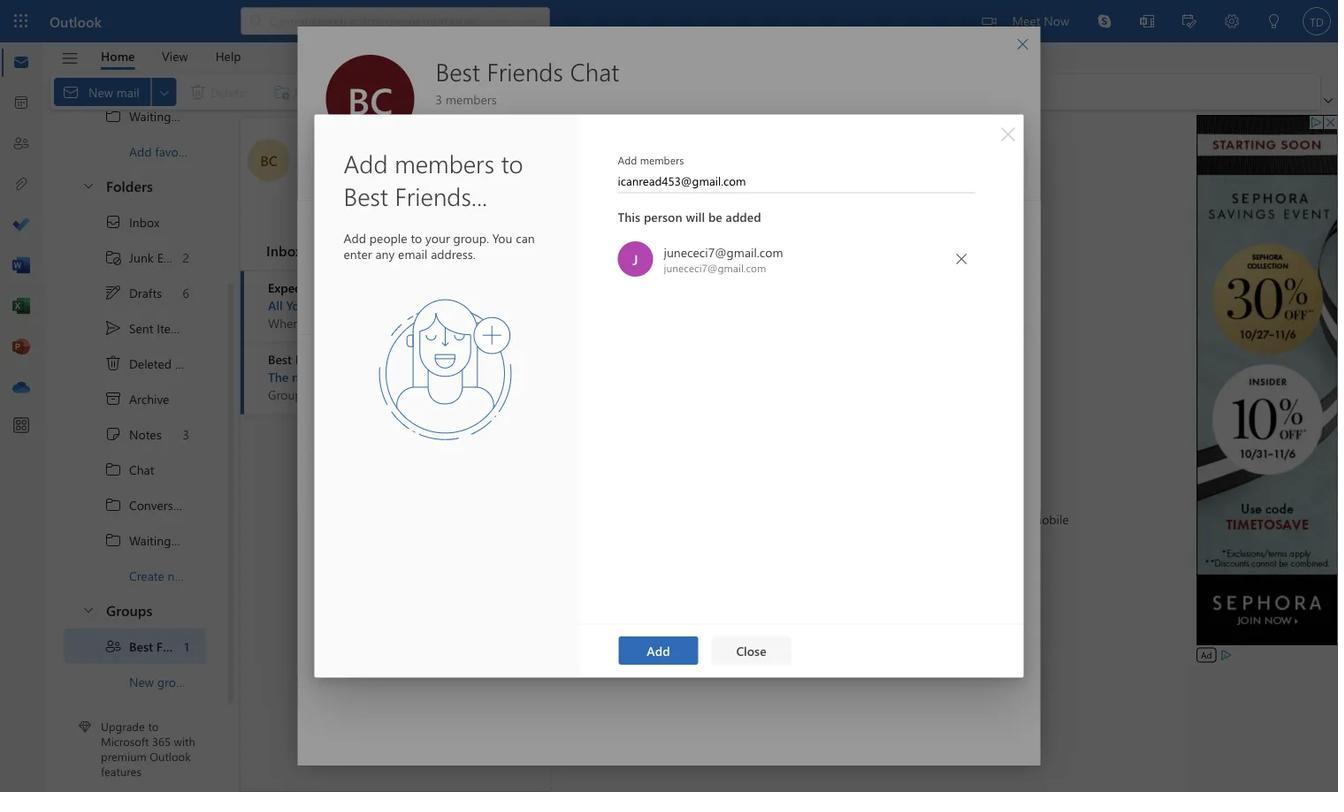 Task type: locate. For each thing, give the bounding box(es) containing it.
 left groups at the bottom
[[81, 603, 96, 617]]

0 horizontal spatial email
[[356, 190, 386, 206]]


[[375, 83, 393, 101]]

 button left 'folders'
[[73, 169, 103, 202]]

inbox up 'expedia'
[[266, 240, 302, 259]]

 button
[[52, 43, 88, 73]]

 inside message list section
[[301, 190, 318, 207]]

1 vertical spatial outlook
[[984, 511, 1028, 527]]

 button for groups
[[73, 594, 103, 627]]

 tree item up create
[[64, 523, 207, 558]]

1  from the top
[[81, 179, 96, 193]]

2  tree item from the top
[[64, 452, 206, 488]]

0 horizontal spatial 3
[[183, 426, 189, 443]]

members region
[[298, 201, 1040, 510]]

 button inside groups tree item
[[73, 594, 103, 627]]

email up all members
[[356, 190, 386, 206]]


[[1001, 127, 1015, 141], [956, 254, 967, 264]]

inbox right 
[[129, 214, 159, 231]]

outlook up the 
[[50, 11, 102, 31]]

1 horizontal spatial key.
[[587, 315, 609, 331]]

row group containing test dummy
[[298, 335, 1040, 487]]

trusted
[[512, 172, 551, 188]]

outlook left mobile
[[984, 511, 1028, 527]]

0 vertical spatial 
[[81, 179, 96, 193]]

features
[[101, 764, 141, 779]]

 tree item
[[64, 99, 207, 134], [64, 452, 206, 488], [64, 488, 206, 523], [64, 523, 207, 558]]

add inside the add members to best friends
[[344, 146, 388, 179]]

items for 
[[157, 320, 187, 337]]

0 vertical spatial key.
[[382, 297, 405, 313]]

 waiting4reply inside tree
[[104, 532, 207, 550]]

rubyanndersson@gmail.com image
[[326, 394, 841, 429]]

to right the upgrade
[[148, 719, 159, 734]]

0 horizontal spatial need
[[310, 297, 340, 313]]

0 horizontal spatial with
[[174, 734, 195, 749]]

2 horizontal spatial all
[[476, 315, 490, 331]]

add members inside document
[[618, 153, 684, 167]]

items
[[157, 320, 187, 337], [175, 356, 205, 372]]

1 vertical spatial email
[[398, 246, 427, 262]]

0 vertical spatial need
[[310, 297, 340, 313]]

home
[[101, 48, 135, 64]]

dummy
[[396, 353, 439, 369]]

bc left mark
[[347, 74, 393, 124]]

bc inside image of best friends chat
[[347, 74, 393, 124]]

 tree item down  notes on the bottom left of the page
[[64, 452, 206, 488]]

test dummy image
[[326, 343, 841, 378]]

1 horizontal spatial group
[[419, 369, 453, 385]]

qr
[[725, 511, 742, 527]]

0 vertical spatial email
[[356, 190, 386, 206]]

0 horizontal spatial outlook
[[50, 11, 102, 31]]

1 vertical spatial new
[[168, 568, 190, 584]]

0 vertical spatial your
[[425, 229, 450, 246]]

waiting4reply up add favorite
[[129, 108, 207, 124]]

cell inside members list grid
[[326, 313, 841, 327]]

...
[[471, 179, 487, 212]]

1 vertical spatial 3
[[301, 162, 306, 176]]

1 vertical spatial 
[[956, 254, 967, 264]]

row group
[[298, 335, 1040, 487]]

email button
[[449, 161, 494, 200]]

to right email button
[[501, 146, 523, 179]]

is left 11:00
[[456, 369, 465, 385]]

you left 'can'
[[492, 229, 512, 246]]

1 wherever from the left
[[268, 315, 320, 331]]

2 vertical spatial outlook
[[150, 749, 191, 764]]

 left 'folders'
[[81, 179, 96, 193]]

files
[[622, 172, 646, 188]]

1  waiting4reply from the top
[[104, 107, 207, 125]]

2 waiting4reply from the top
[[129, 533, 207, 549]]

0 horizontal spatial one
[[356, 297, 379, 313]]

0 vertical spatial new
[[292, 369, 315, 385]]

set your advertising preferences image
[[1219, 648, 1233, 662]]

with right code
[[775, 511, 798, 527]]

2 vertical spatial 3
[[183, 426, 189, 443]]

0 vertical spatial 
[[1001, 127, 1015, 141]]

1 vertical spatial 
[[104, 320, 122, 337]]

1 horizontal spatial email
[[398, 246, 427, 262]]

2 junececi7@gmail.com from the top
[[664, 260, 766, 274]]

need down the 
[[310, 297, 340, 313]]

new
[[292, 369, 315, 385], [168, 568, 190, 584]]

0 horizontal spatial is
[[344, 297, 352, 313]]

waiting4reply
[[129, 108, 207, 124], [129, 533, 207, 549]]

group up rubyanndersson@gmail.com
[[419, 369, 453, 385]]

0 horizontal spatial add members
[[618, 153, 684, 167]]

junececi7@gmail.com
[[664, 244, 783, 260], [664, 260, 766, 274]]

 chat
[[104, 461, 154, 479]]

bc left 3 members popup button
[[260, 150, 278, 169]]

document containing add members to best friends
[[0, 0, 1338, 792]]

with inside "upgrade to microsoft 365 with premium outlook features"
[[174, 734, 195, 749]]

folder
[[193, 568, 226, 584]]

 inside folders tree item
[[81, 179, 96, 193]]

your
[[425, 229, 450, 246], [802, 511, 826, 527]]

best up 3 members popup button
[[301, 139, 329, 159]]

all for all members
[[322, 218, 339, 239]]

 inside tree item
[[104, 320, 122, 337]]

junececi7@gmail.com junececi7@gmail.com
[[664, 244, 783, 274]]

stay.
[[448, 315, 473, 331]]

0 vertical spatial  button
[[73, 169, 103, 202]]

0 vertical spatial best friends chat
[[301, 139, 415, 159]]

microsoft
[[101, 734, 149, 749]]

all right stay.
[[476, 315, 490, 331]]

1 vertical spatial add members
[[933, 266, 1010, 282]]

1 vertical spatial is
[[550, 315, 558, 331]]

0 vertical spatial group
[[419, 369, 453, 385]]

junececi7@gmail.com inside junececi7@gmail.com junececi7@gmail.com
[[664, 260, 766, 274]]

items inside the  sent items
[[157, 320, 187, 337]]

new inside tree item
[[168, 568, 190, 584]]

items right sent
[[157, 320, 187, 337]]

3  tree item from the top
[[64, 488, 206, 523]]

alert dialog
[[0, 0, 1338, 792]]

key. down the any
[[382, 297, 405, 313]]

lachlandinoo@gmail.com image
[[326, 444, 841, 479]]

2  from the top
[[104, 461, 122, 479]]

 tree item
[[64, 240, 206, 275]]

best friends chat inside popup button
[[301, 139, 415, 159]]

message list no items selected list box
[[241, 271, 609, 791]]

Enter a name or email address field
[[618, 172, 974, 190]]

trusted senders button
[[502, 161, 607, 200]]

is up go.
[[344, 297, 352, 313]]

0 horizontal spatial email
[[157, 250, 186, 266]]

chat inside best friends chat popup button
[[385, 139, 415, 159]]

 tree item up add favorite
[[64, 99, 207, 134]]

you left stay.
[[425, 315, 445, 331]]

all down 'expedia'
[[268, 297, 283, 313]]

3 left as
[[436, 91, 442, 107]]

1 horizontal spatial inbox
[[266, 240, 302, 259]]

items inside  deleted items
[[175, 356, 205, 372]]

now
[[1044, 12, 1069, 28]]

 down  on the left bottom
[[104, 461, 122, 479]]

1 horizontal spatial email
[[457, 172, 486, 188]]

tab list
[[88, 42, 255, 70]]

1 horizontal spatial need
[[517, 315, 546, 331]]

1 horizontal spatial outlook
[[150, 749, 191, 764]]

group.
[[453, 229, 489, 246]]

 tree item down  chat
[[64, 488, 206, 523]]

2 vertical spatial is
[[456, 369, 465, 385]]

1 horizontal spatial new
[[292, 369, 315, 385]]

1 vertical spatial all
[[268, 297, 283, 313]]

1 vertical spatial with
[[174, 734, 195, 749]]

about button
[[315, 161, 366, 200]]

0 horizontal spatial 
[[104, 320, 122, 337]]


[[104, 355, 122, 373]]

 waiting4reply up add favorite
[[104, 107, 207, 125]]

1 horizontal spatial with
[[775, 511, 798, 527]]

best up all members
[[344, 179, 388, 212]]

with for code
[[775, 511, 798, 527]]

all inside members region
[[322, 218, 339, 239]]

one up go.
[[356, 297, 379, 313]]

bc
[[347, 74, 393, 124], [260, 150, 278, 169]]

person
[[644, 208, 682, 225]]

all members
[[322, 218, 406, 239]]

add
[[129, 143, 152, 160], [344, 146, 388, 179], [618, 153, 637, 167], [344, 229, 366, 246], [933, 266, 956, 282], [647, 643, 670, 659]]

chat inside best friends chat 3 members
[[570, 55, 619, 88]]

members inside the add members to best friends
[[395, 146, 494, 179]]

wherever right go.
[[369, 315, 421, 331]]

0 horizontal spatial your
[[425, 229, 450, 246]]

0 horizontal spatial 
[[956, 254, 967, 264]]

mark
[[396, 83, 424, 100]]

1 horizontal spatial is
[[456, 369, 465, 385]]

is
[[344, 297, 352, 313], [550, 315, 558, 331], [456, 369, 465, 385]]

row group inside the 'bc' application
[[298, 335, 1040, 487]]

 left send
[[301, 190, 318, 207]]

1 horizontal spatial bc
[[347, 74, 393, 124]]

best right mark
[[436, 55, 480, 88]]

friends inside best friends chat 3 members
[[487, 55, 563, 88]]

3 inside message list section
[[301, 162, 306, 176]]

0 vertical spatial waiting4reply
[[129, 108, 207, 124]]

the
[[704, 511, 722, 527]]

mail image
[[12, 54, 30, 72]]

0 vertical spatial bc
[[347, 74, 393, 124]]

1 vertical spatial  button
[[948, 245, 975, 273]]

close
[[736, 643, 766, 659]]

read
[[458, 83, 482, 100]]

this
[[618, 208, 640, 225]]

more apps image
[[12, 417, 30, 435]]

your left phone
[[802, 511, 826, 527]]

will
[[686, 208, 705, 225]]

0 horizontal spatial all
[[268, 297, 283, 313]]

 for 2nd  tree item from the top
[[104, 461, 122, 479]]

0 vertical spatial outlook
[[50, 11, 102, 31]]

alert dialog containing add members to best friends
[[0, 0, 1338, 792]]

1 horizontal spatial wherever
[[369, 315, 421, 331]]

3 for 3 members
[[301, 162, 306, 176]]

outlook right premium
[[150, 749, 191, 764]]

1 vertical spatial  waiting4reply
[[104, 532, 207, 550]]

wherever
[[268, 315, 320, 331], [369, 315, 421, 331]]

2  waiting4reply from the top
[[104, 532, 207, 550]]

 left sent
[[104, 320, 122, 337]]

1 vertical spatial items
[[175, 356, 205, 372]]

1 vertical spatial your
[[802, 511, 826, 527]]

is up test dummy image
[[550, 315, 558, 331]]

 up add favorite tree item
[[104, 107, 122, 125]]

outlook banner
[[0, 0, 1338, 42]]

1 vertical spatial group
[[157, 674, 190, 690]]

 button inside folders tree item
[[73, 169, 103, 202]]

1 vertical spatial waiting4reply
[[129, 533, 207, 549]]

document
[[0, 0, 1338, 792]]

1 vertical spatial best friends chat
[[268, 351, 365, 367]]

0 horizontal spatial bc
[[260, 150, 278, 169]]


[[398, 190, 416, 207]]

friends
[[487, 55, 563, 88], [333, 139, 381, 159], [395, 179, 471, 212], [295, 351, 336, 367], [346, 369, 386, 385]]

 inside groups tree item
[[81, 603, 96, 617]]

0 vertical spatial  button
[[990, 120, 1018, 148]]

 tree item
[[64, 275, 206, 311]]

0 vertical spatial email
[[457, 172, 486, 188]]

need up test dummy image
[[517, 315, 546, 331]]

 send email
[[301, 190, 386, 207]]

1 vertical spatial bc
[[260, 150, 278, 169]]

0 horizontal spatial  button
[[948, 245, 975, 273]]

2  from the top
[[81, 603, 96, 617]]

best friends chat up the on the top left of page
[[268, 351, 365, 367]]

ad
[[1201, 649, 1212, 661]]

to right people
[[411, 229, 422, 246]]

3 right bc popup button
[[301, 162, 306, 176]]

2
[[183, 250, 189, 266]]

1 vertical spatial  button
[[73, 594, 103, 627]]

outlook inside "upgrade to microsoft 365 with premium outlook features"
[[150, 749, 191, 764]]

email right the any
[[398, 246, 427, 262]]

0 vertical spatial one
[[356, 297, 379, 313]]

1 horizontal spatial  button
[[990, 120, 1018, 148]]

0 horizontal spatial wherever
[[268, 315, 320, 331]]

best friends chat up about
[[301, 139, 415, 159]]

premium features image
[[79, 721, 91, 733]]

waiting4reply up create new folder
[[129, 533, 207, 549]]

0 vertical spatial 
[[301, 190, 318, 207]]

1 horizontal spatial all
[[322, 218, 339, 239]]

code
[[745, 511, 772, 527]]

 archive
[[104, 390, 169, 408]]

1  button from the top
[[73, 169, 103, 202]]

calendar image
[[12, 95, 30, 112]]

new right the on the top left of page
[[292, 369, 315, 385]]

chat inside  chat
[[129, 462, 154, 478]]

you down 'expedia'
[[286, 297, 307, 313]]

add members button
[[905, 256, 1040, 292]]

add members
[[618, 153, 684, 167], [933, 266, 1010, 282]]

 button
[[508, 238, 532, 263]]

new inside message list no items selected list box
[[292, 369, 315, 385]]

3 members button
[[297, 162, 353, 176]]

with for 365
[[174, 734, 195, 749]]

2 horizontal spatial is
[[550, 315, 558, 331]]

 inbox
[[104, 214, 159, 231]]

1 horizontal spatial add members
[[933, 266, 1010, 282]]

2 horizontal spatial 3
[[436, 91, 442, 107]]

 for groups
[[81, 603, 96, 617]]

0 horizontal spatial inbox
[[129, 214, 159, 231]]

 for the bottommost the "" 'button'
[[956, 254, 967, 264]]

files image
[[12, 176, 30, 194]]

1 vertical spatial email
[[157, 250, 186, 266]]

1 horizontal spatial 3
[[301, 162, 306, 176]]

the
[[268, 369, 289, 385]]

as
[[443, 83, 455, 100]]

tree containing 
[[64, 205, 226, 594]]

wed 11:00 am
[[443, 370, 511, 384]]

tree
[[64, 205, 226, 594]]

1  from the top
[[104, 107, 122, 125]]

email inside button
[[457, 172, 486, 188]]

items right deleted
[[175, 356, 205, 372]]

group
[[419, 369, 453, 385], [157, 674, 190, 690]]

 for folders
[[81, 179, 96, 193]]

with right "365"
[[174, 734, 195, 749]]

3
[[436, 91, 442, 107], [301, 162, 306, 176], [183, 426, 189, 443]]

new left folder
[[168, 568, 190, 584]]

0 vertical spatial  waiting4reply
[[104, 107, 207, 125]]

your left group. on the top of the page
[[425, 229, 450, 246]]

test
[[372, 353, 393, 369]]

0 horizontal spatial group
[[157, 674, 190, 690]]

0 vertical spatial items
[[157, 320, 187, 337]]

to right camera
[[911, 511, 923, 527]]

 button
[[389, 179, 425, 218]]

all you need is one key. wherever you go. wherever you stay. all you need is one key.
[[268, 297, 609, 331]]

1 vertical spatial inbox
[[266, 240, 302, 259]]

 button left groups at the bottom
[[73, 594, 103, 627]]

2  button from the top
[[73, 594, 103, 627]]

all down send
[[322, 218, 339, 239]]

add button
[[619, 637, 698, 665]]

one up test dummy image
[[561, 315, 584, 331]]

4  from the top
[[104, 532, 122, 550]]

the new best friends chat group is ready
[[268, 369, 500, 385]]

1 horizontal spatial 
[[1001, 127, 1015, 141]]


[[104, 284, 122, 302]]

 button
[[1005, 27, 1040, 62]]

you inside add people to your group. you can enter any email address.
[[492, 229, 512, 246]]

0 vertical spatial all
[[322, 218, 339, 239]]

0 vertical spatial with
[[775, 511, 798, 527]]

add favorite
[[129, 143, 196, 160]]

expanded profile pane navigation menu for best friends chat tab list
[[298, 161, 1040, 201]]

wherever down 'expedia'
[[268, 315, 320, 331]]

key. up test dummy image
[[587, 315, 609, 331]]

follow
[[927, 115, 964, 132]]

3 inside  tree item
[[183, 426, 189, 443]]

best friends chat button
[[297, 139, 415, 162]]

 up create new folder tree item in the bottom left of the page
[[104, 532, 122, 550]]

to do image
[[12, 217, 30, 234]]

1 junececi7@gmail.com from the top
[[664, 244, 783, 260]]

365
[[152, 734, 171, 749]]

3 right notes
[[183, 426, 189, 443]]

best
[[436, 55, 480, 88], [301, 139, 329, 159], [344, 179, 388, 212], [268, 351, 292, 367], [319, 369, 342, 385]]


[[104, 426, 122, 443]]

to inside add people to your group. you can enter any email address.
[[411, 229, 422, 246]]

you
[[492, 229, 512, 246], [286, 297, 307, 313], [324, 315, 344, 331], [425, 315, 445, 331], [493, 315, 513, 331]]

close button
[[711, 637, 791, 665]]

best friends chat inside message list no items selected list box
[[268, 351, 365, 367]]


[[301, 190, 318, 207], [104, 320, 122, 337]]

6
[[183, 285, 189, 301]]

1 horizontal spatial one
[[561, 315, 584, 331]]

3  from the top
[[104, 497, 122, 514]]

1 horizontal spatial 
[[301, 190, 318, 207]]

group right 'new'
[[157, 674, 190, 690]]

 for  send email
[[301, 190, 318, 207]]

 waiting4reply up create
[[104, 532, 207, 550]]

0 vertical spatial inbox
[[129, 214, 159, 231]]

1 vertical spatial 
[[81, 603, 96, 617]]

bc application
[[0, 0, 1338, 792]]

best friends chat
[[301, 139, 415, 159], [268, 351, 365, 367]]

tab list containing home
[[88, 42, 255, 70]]

1 vertical spatial need
[[517, 315, 546, 331]]

cell
[[326, 313, 841, 327]]

email inside  junk email 2
[[157, 250, 186, 266]]

key.
[[382, 297, 405, 313], [587, 315, 609, 331]]

0 vertical spatial 3
[[436, 91, 442, 107]]

0 vertical spatial add members
[[618, 153, 684, 167]]

 down  chat
[[104, 497, 122, 514]]

0 horizontal spatial new
[[168, 568, 190, 584]]



Task type: vqa. For each thing, say whether or not it's contained in the screenshot.
1st 84 from the bottom
no



Task type: describe. For each thing, give the bounding box(es) containing it.
0 vertical spatial is
[[344, 297, 352, 313]]

add members to best friends
[[344, 146, 523, 212]]

onedrive image
[[12, 379, 30, 397]]

am
[[494, 370, 511, 384]]

 sent items
[[104, 320, 187, 337]]

best inside best friends chat 3 members
[[436, 55, 480, 88]]

deleted
[[129, 356, 172, 372]]

 waiting4reply for 1st  tree item from the bottom of the the 'bc' application
[[104, 532, 207, 550]]

 for 1st  tree item from the bottom of the the 'bc' application
[[104, 532, 122, 550]]

rubyanndersson@gmail.com
[[372, 403, 528, 419]]

add inside add people to your group. you can enter any email address.
[[344, 229, 366, 246]]

2 horizontal spatial outlook
[[984, 511, 1028, 527]]

outlook link
[[50, 0, 102, 42]]

 waiting4reply for first  tree item from the top of the the 'bc' application
[[104, 107, 207, 125]]

enter
[[344, 246, 372, 262]]

 tree item
[[64, 205, 206, 240]]


[[104, 214, 122, 231]]

add members heading
[[618, 153, 974, 167]]

scan
[[675, 511, 701, 527]]

add inside button
[[933, 266, 956, 282]]

you right stay.
[[493, 315, 513, 331]]

message list section
[[241, 118, 609, 791]]

home button
[[88, 42, 148, 70]]

 deleted items
[[104, 355, 205, 373]]

email inside add people to your group. you can enter any email address.
[[398, 246, 427, 262]]

1 waiting4reply from the top
[[129, 108, 207, 124]]

address.
[[431, 246, 476, 262]]

2 wherever from the left
[[369, 315, 421, 331]]

inbox
[[981, 115, 1012, 132]]

this person will be added
[[618, 208, 761, 225]]

people image
[[12, 135, 30, 153]]

best inside the add members to best friends
[[344, 179, 388, 212]]

create
[[129, 568, 164, 584]]

trusted senders
[[512, 172, 597, 188]]

group inside new group tree item
[[157, 674, 190, 690]]

send
[[325, 190, 353, 206]]

camera
[[868, 511, 908, 527]]


[[433, 190, 451, 207]]

tree inside the 'bc' application
[[64, 205, 226, 594]]

 for  sent items
[[104, 320, 122, 337]]

3 inside best friends chat 3 members
[[436, 91, 442, 107]]

 tree item
[[64, 417, 206, 452]]

new
[[129, 674, 154, 690]]

items for 
[[175, 356, 205, 372]]

to inside the add members to best friends
[[501, 146, 523, 179]]

best up the on the top left of page
[[268, 351, 292, 367]]


[[61, 49, 79, 68]]

j
[[633, 249, 638, 268]]

group inside message list no items selected list box
[[419, 369, 453, 385]]

meet now
[[1012, 12, 1069, 28]]

3 for 3
[[183, 426, 189, 443]]


[[334, 264, 346, 277]]

 tree item
[[64, 311, 206, 346]]

members inside message list section
[[309, 162, 353, 176]]

email inside  send email
[[356, 190, 386, 206]]

be
[[708, 208, 722, 225]]

scan the qr code with your phone camera to download outlook mobile
[[675, 511, 1069, 527]]

2 vertical spatial all
[[476, 315, 490, 331]]

1 horizontal spatial your
[[802, 511, 826, 527]]

left-rail-appbar navigation
[[4, 42, 39, 409]]

 junk email 2
[[104, 249, 189, 267]]

in
[[967, 115, 977, 132]]

1  tree item from the top
[[64, 99, 207, 134]]

notes
[[129, 426, 161, 443]]

groups tree item
[[64, 594, 206, 629]]

friends inside the add members to best friends
[[395, 179, 471, 212]]

tab list inside the 'bc' application
[[88, 42, 255, 70]]

best friends chat image
[[248, 139, 290, 181]]


[[512, 244, 528, 260]]

best friends chat 3 members
[[436, 55, 619, 107]]

bc inside best friends chat image
[[260, 150, 278, 169]]

outlook inside banner
[[50, 11, 102, 31]]

all for all you need is one key. wherever you go. wherever you stay. all you need is one key.
[[268, 297, 283, 313]]

word image
[[12, 257, 30, 275]]

folders tree item
[[64, 169, 206, 205]]

 tree item
[[64, 346, 206, 382]]

bc dialog
[[298, 27, 1040, 766]]

new for the
[[292, 369, 315, 385]]

new group tree item
[[64, 665, 206, 700]]

rubyanndersson@gmail.com button
[[326, 394, 841, 430]]

inbox inside message list section
[[266, 240, 302, 259]]

image of best friends chat image
[[326, 55, 414, 147]]

download
[[926, 511, 980, 527]]

new group
[[129, 674, 190, 690]]

you left go.
[[324, 315, 344, 331]]

best right the on the top left of page
[[319, 369, 342, 385]]

 tree item
[[64, 382, 206, 417]]

members inside best friends chat 3 members
[[446, 91, 497, 107]]

bc button
[[248, 139, 290, 181]]

meet
[[1012, 12, 1040, 28]]

 button
[[425, 179, 460, 218]]

best inside popup button
[[301, 139, 329, 159]]

 tree item
[[64, 629, 206, 665]]

 notes
[[104, 426, 161, 443]]

1
[[184, 639, 189, 655]]

 drafts
[[104, 284, 162, 302]]

move & delete group
[[54, 74, 358, 110]]

to inside "upgrade to microsoft 365 with premium outlook features"
[[148, 719, 159, 734]]

1 vertical spatial one
[[561, 315, 584, 331]]

senders
[[555, 172, 597, 188]]

create new folder tree item
[[64, 558, 226, 594]]

can
[[516, 229, 535, 246]]

folders
[[106, 176, 153, 195]]

new for create
[[168, 568, 190, 584]]

groups
[[106, 601, 152, 620]]

help button
[[202, 42, 254, 70]]

favorite
[[155, 143, 196, 160]]

powerpoint image
[[12, 339, 30, 356]]


[[104, 390, 122, 408]]

expedia
[[268, 279, 312, 296]]

view
[[162, 48, 188, 64]]

upgrade to microsoft 365 with premium outlook features
[[101, 719, 195, 779]]

drafts
[[129, 285, 162, 301]]


[[982, 14, 996, 28]]

 for first  tree item from the top of the the 'bc' application
[[104, 107, 122, 125]]

add inside tree item
[[129, 143, 152, 160]]

add favorite tree item
[[64, 134, 206, 169]]

sent
[[129, 320, 153, 337]]

3 members
[[301, 162, 353, 176]]


[[104, 638, 122, 656]]


[[104, 249, 122, 267]]

follow in inbox
[[927, 115, 1012, 132]]

inbox inside  inbox
[[129, 214, 159, 231]]

members
[[381, 172, 434, 188]]

create new folder
[[129, 568, 226, 584]]

members inside button
[[959, 266, 1010, 282]]

friends inside popup button
[[333, 139, 381, 159]]

0 horizontal spatial key.
[[382, 297, 405, 313]]

ready
[[468, 369, 500, 385]]

help
[[215, 48, 241, 64]]

4  tree item from the top
[[64, 523, 207, 558]]

 button for folders
[[73, 169, 103, 202]]

Search by name or alias text field
[[353, 256, 551, 285]]

 for the "" 'button' to the right
[[1001, 127, 1015, 141]]

your inside add people to your group. you can enter any email address.
[[425, 229, 450, 246]]

members list grid
[[298, 306, 1040, 487]]

junk
[[129, 250, 154, 266]]

people
[[370, 229, 407, 246]]


[[1016, 37, 1030, 51]]

add inside button
[[647, 643, 670, 659]]

add members inside button
[[933, 266, 1010, 282]]

add people to your group. you can enter any email address.
[[344, 229, 535, 262]]

all
[[427, 83, 440, 100]]

go.
[[347, 315, 365, 331]]

excel image
[[12, 298, 30, 316]]

files button
[[614, 161, 654, 200]]

 mark all as read
[[375, 83, 482, 101]]

1 vertical spatial key.
[[587, 315, 609, 331]]



